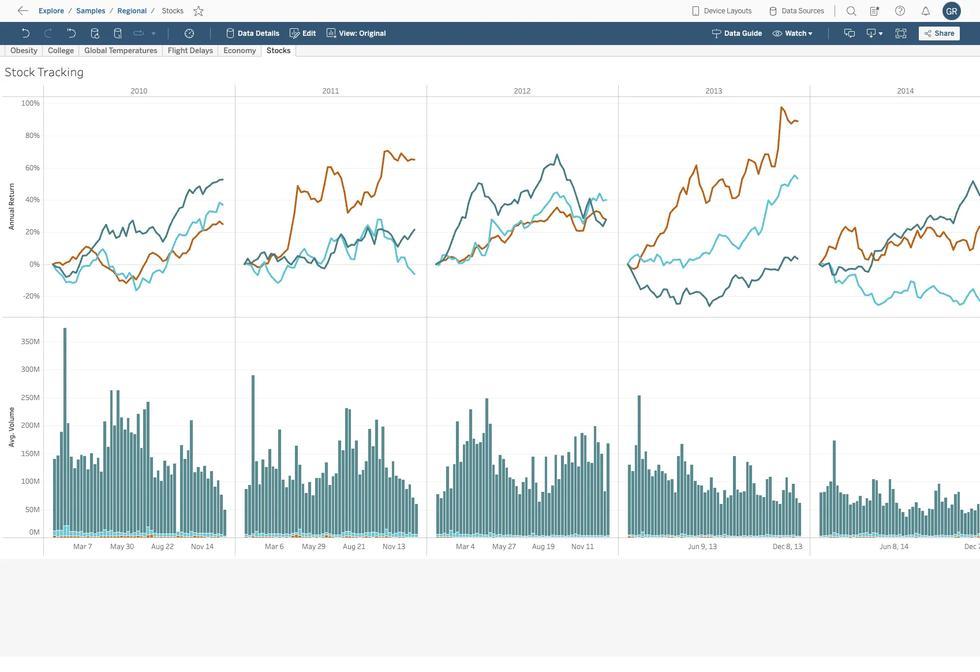 Task type: vqa. For each thing, say whether or not it's contained in the screenshot.
0
no



Task type: locate. For each thing, give the bounding box(es) containing it.
/
[[68, 7, 72, 15], [110, 7, 113, 15], [151, 7, 155, 15]]

2 horizontal spatial /
[[151, 7, 155, 15]]

/ right to
[[68, 7, 72, 15]]

1 horizontal spatial /
[[110, 7, 113, 15]]

/ left stocks element
[[151, 7, 155, 15]]

/ right samples
[[110, 7, 113, 15]]

explore link
[[38, 6, 65, 16]]

samples
[[76, 7, 106, 15]]

1 / from the left
[[68, 7, 72, 15]]

skip
[[30, 9, 50, 20]]

0 horizontal spatial /
[[68, 7, 72, 15]]

stocks
[[162, 7, 184, 15]]

stocks element
[[158, 7, 187, 15]]

3 / from the left
[[151, 7, 155, 15]]



Task type: describe. For each thing, give the bounding box(es) containing it.
regional
[[118, 7, 147, 15]]

samples link
[[76, 6, 106, 16]]

skip to content link
[[28, 6, 118, 22]]

2 / from the left
[[110, 7, 113, 15]]

content
[[63, 9, 99, 20]]

explore / samples / regional /
[[39, 7, 155, 15]]

to
[[52, 9, 61, 20]]

regional link
[[117, 6, 148, 16]]

skip to content
[[30, 9, 99, 20]]

explore
[[39, 7, 64, 15]]



